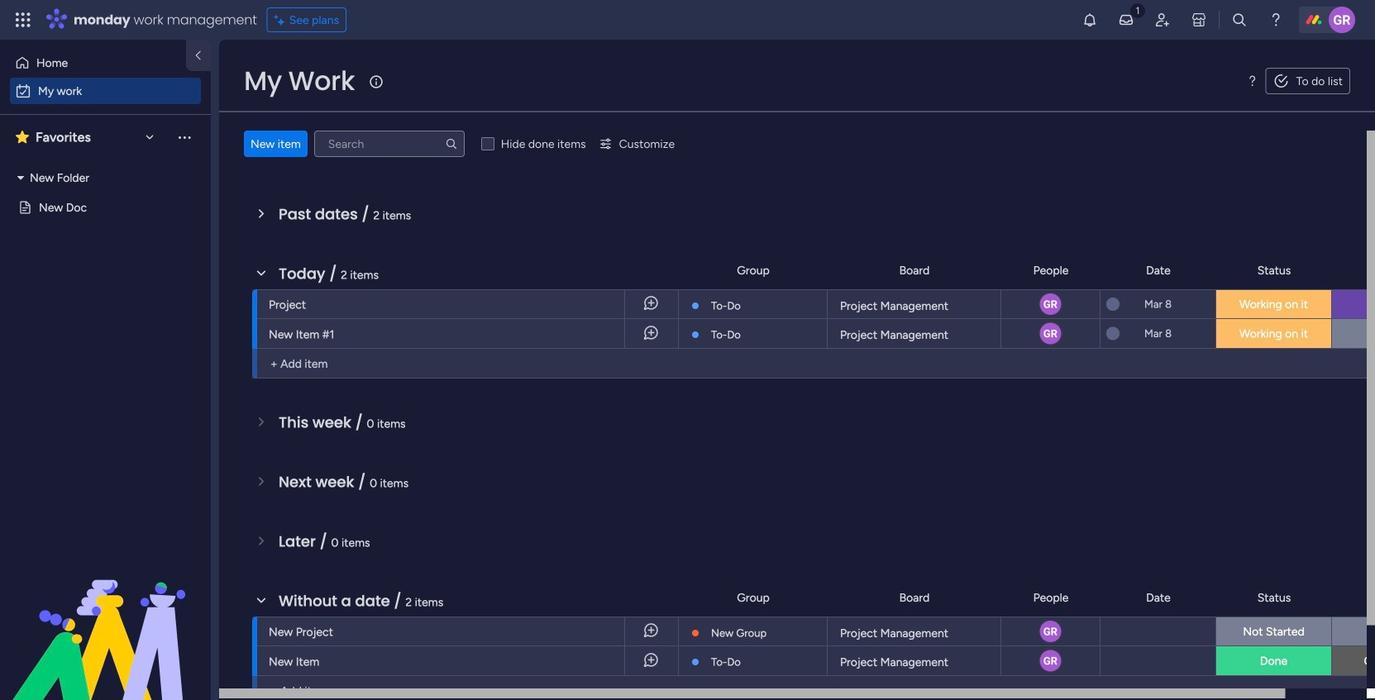 Task type: describe. For each thing, give the bounding box(es) containing it.
favorites options image
[[176, 129, 193, 145]]

Filter dashboard by text search field
[[314, 131, 465, 157]]

lottie animation image
[[0, 533, 211, 700]]

search image
[[445, 137, 458, 150]]

public board image
[[17, 200, 33, 215]]

monday marketplace image
[[1191, 12, 1207, 28]]

lottie animation element
[[0, 533, 211, 700]]

1 option from the top
[[10, 50, 176, 76]]

1 image
[[1130, 1, 1145, 19]]

search everything image
[[1231, 12, 1248, 28]]

invite members image
[[1154, 12, 1171, 28]]



Task type: locate. For each thing, give the bounding box(es) containing it.
update feed image
[[1118, 12, 1134, 28]]

0 horizontal spatial greg robinson image
[[1038, 649, 1063, 673]]

None search field
[[314, 131, 465, 157]]

0 vertical spatial option
[[10, 50, 176, 76]]

1 vertical spatial greg robinson image
[[1038, 649, 1063, 673]]

1 vertical spatial option
[[10, 78, 201, 104]]

1 horizontal spatial greg robinson image
[[1329, 7, 1355, 33]]

v2 star 2 image
[[16, 127, 29, 147]]

greg robinson image
[[1329, 7, 1355, 33], [1038, 649, 1063, 673]]

see plans image
[[274, 11, 289, 29]]

caret down image
[[17, 172, 24, 184]]

menu image
[[1246, 74, 1259, 88]]

select product image
[[15, 12, 31, 28]]

help image
[[1268, 12, 1284, 28]]

list box
[[0, 160, 211, 322]]

0 vertical spatial greg robinson image
[[1329, 7, 1355, 33]]

notifications image
[[1082, 12, 1098, 28]]

option
[[10, 50, 176, 76], [10, 78, 201, 104]]

2 option from the top
[[10, 78, 201, 104]]



Task type: vqa. For each thing, say whether or not it's contained in the screenshot.
option to the top
yes



